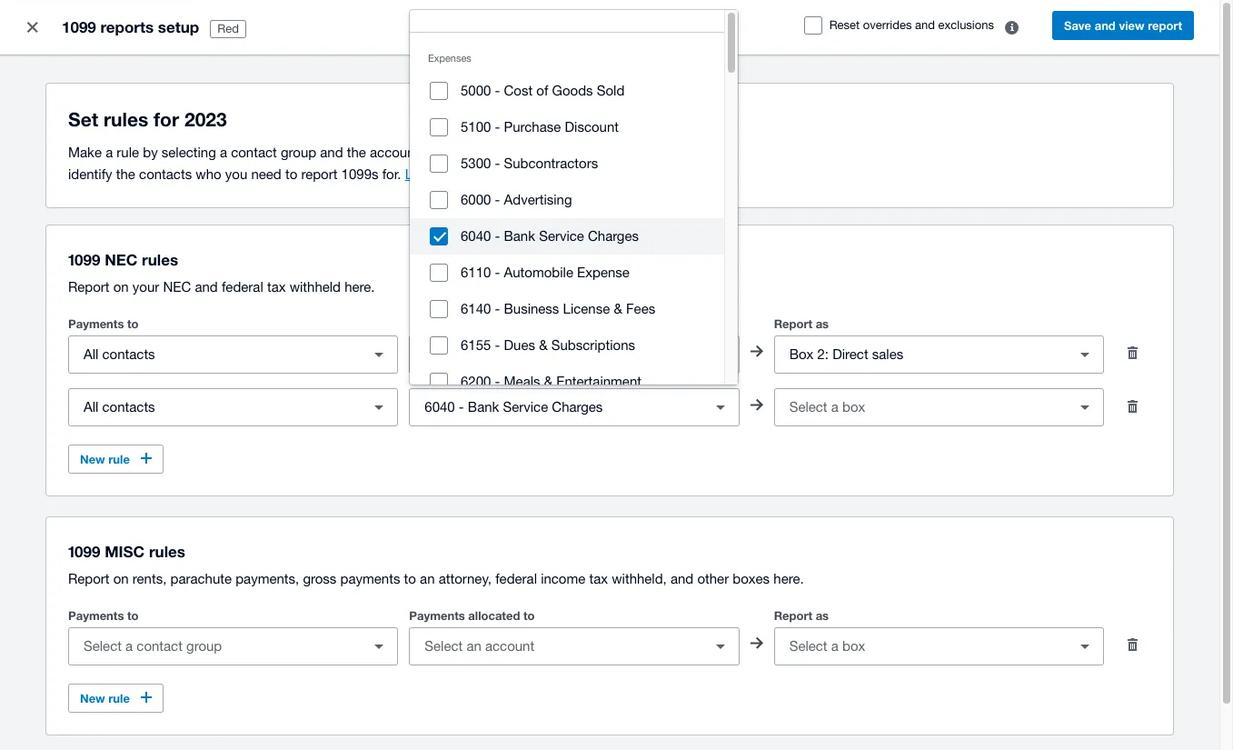 Task type: locate. For each thing, give the bounding box(es) containing it.
2 a from the left
[[220, 145, 227, 160]]

- right the 6200
[[495, 374, 500, 389]]

rules up the your
[[142, 250, 178, 269]]

new rule
[[80, 452, 130, 466], [80, 691, 130, 706]]

overrides
[[864, 18, 912, 32]]

rules
[[608, 145, 642, 160]]

by
[[143, 145, 158, 160]]

report
[[68, 279, 110, 295], [774, 316, 813, 331], [68, 571, 110, 587], [774, 608, 813, 623]]

payments down the misc
[[68, 608, 124, 623]]

1 payments to from the top
[[68, 316, 139, 331]]

1 new from the top
[[80, 452, 105, 466]]

1 horizontal spatial here.
[[774, 571, 804, 587]]

0 vertical spatial rule
[[117, 145, 139, 160]]

here. right boxes at the right of the page
[[774, 571, 804, 587]]

the up up
[[509, 145, 528, 160]]

Payments to field
[[69, 337, 361, 372], [69, 629, 361, 664]]

1099 for 1099 misc rules
[[68, 542, 100, 561]]

1099 down payment
[[531, 166, 561, 182]]

and left other
[[671, 571, 694, 587]]

parachute
[[171, 571, 232, 587]]

- inside 'button'
[[495, 228, 500, 244]]

here. right withheld
[[345, 279, 375, 295]]

purchase
[[504, 119, 561, 135]]

and inside make a rule by selecting a contact group and the account you allocated the payment to. rules help identify the contacts who you need to report 1099s for.
[[320, 145, 343, 160]]

6000
[[461, 192, 491, 207]]

payments to
[[68, 316, 139, 331], [68, 608, 139, 623]]

1 new rule button from the top
[[68, 445, 164, 474]]

1 expand list of contact groups image from the top
[[361, 336, 398, 373]]

1 horizontal spatial a
[[220, 145, 227, 160]]

0 vertical spatial payments allocated to
[[409, 316, 535, 331]]

payments to field down 'parachute'
[[69, 629, 361, 664]]

reports
[[101, 17, 154, 36], [565, 166, 608, 182]]

report on rents, parachute payments, gross payments to an attorney, federal income tax withheld, and other boxes here.
[[68, 571, 804, 587]]

1 vertical spatial report as
[[774, 608, 829, 623]]

0 vertical spatial payments to
[[68, 316, 139, 331]]

1 vertical spatial nec
[[163, 279, 191, 295]]

rule inside make a rule by selecting a contact group and the account you allocated the payment to. rules help identify the contacts who you need to report 1099s for.
[[117, 145, 139, 160]]

withheld,
[[612, 571, 667, 587]]

delete the incomplete rule, where payments to the all contacts are allocated to 6040 - bank service charges image
[[1116, 388, 1152, 425]]

0 horizontal spatial the
[[116, 166, 135, 182]]

save
[[1065, 18, 1092, 33]]

reset
[[830, 18, 860, 32]]

payments allocated to up 6155
[[409, 316, 535, 331]]

your
[[133, 279, 159, 295]]

rule
[[117, 145, 139, 160], [108, 452, 130, 466], [108, 691, 130, 706]]

delete the empty rule image
[[1116, 627, 1152, 663]]

charges
[[588, 228, 639, 244]]

0 vertical spatial reports
[[101, 17, 154, 36]]

nec
[[105, 250, 138, 269], [163, 279, 191, 295]]

set
[[68, 108, 98, 131]]

- for 6155
[[495, 337, 500, 353]]

payments down 1099 nec rules
[[68, 316, 124, 331]]

1 - from the top
[[495, 83, 500, 98]]

expand list image
[[703, 389, 739, 426]]

a up who
[[220, 145, 227, 160]]

expand list of boxes image left delete the empty rule image
[[1068, 628, 1104, 665]]

4 - from the top
[[495, 192, 500, 207]]

list box containing 5000 - cost of goods sold
[[410, 10, 725, 750]]

6040
[[461, 228, 491, 244]]

- right 5300
[[495, 155, 500, 171]]

6000 - advertising button
[[410, 182, 725, 218]]

group containing 5000 - cost of goods sold
[[410, 10, 739, 750]]

1 vertical spatial &
[[539, 337, 548, 353]]

expand list of boxes image left delete the incomplete rule, where payments to the all contacts are allocated to 6040 - bank service charges icon on the bottom of page
[[1068, 389, 1104, 426]]

8 - from the top
[[495, 337, 500, 353]]

1 vertical spatial report as field
[[775, 629, 1068, 664]]

payments to for misc
[[68, 608, 139, 623]]

0 horizontal spatial here.
[[345, 279, 375, 295]]

0 vertical spatial you
[[423, 145, 445, 160]]

list box
[[410, 10, 725, 750]]

expand list of boxes image
[[1068, 389, 1104, 426], [1068, 628, 1104, 665]]

and
[[916, 18, 936, 32], [1095, 18, 1116, 33], [320, 145, 343, 160], [195, 279, 218, 295], [671, 571, 694, 587]]

expand list of contact groups image
[[361, 336, 398, 373], [361, 389, 398, 426]]

0 vertical spatial expand list of boxes image
[[1068, 389, 1104, 426]]

payments to field for 1099 nec rules
[[69, 337, 361, 372]]

0 vertical spatial report as field
[[775, 337, 1068, 372]]

& right dues
[[539, 337, 548, 353]]

here.
[[345, 279, 375, 295], [774, 571, 804, 587]]

5000
[[461, 83, 491, 98]]

you
[[423, 145, 445, 160], [225, 166, 248, 182]]

2 new rule from the top
[[80, 691, 130, 706]]

tax left withheld
[[267, 279, 286, 295]]

payments allocated to field up 6200 - meals & entertainment
[[410, 337, 703, 372]]

0 vertical spatial expand list of contact groups image
[[361, 336, 398, 373]]

rents,
[[133, 571, 167, 587]]

& right meals at the left
[[544, 374, 553, 389]]

1 vertical spatial new
[[80, 691, 105, 706]]

1 vertical spatial report
[[301, 166, 338, 182]]

rules up rents,
[[149, 542, 185, 561]]

0 vertical spatial on
[[113, 279, 129, 295]]

payments allocated to for 1099 misc rules
[[409, 608, 535, 623]]

1 vertical spatial new rule
[[80, 691, 130, 706]]

3 - from the top
[[495, 155, 500, 171]]

- right 6000
[[495, 192, 500, 207]]

1 vertical spatial on
[[113, 571, 129, 587]]

allocated up 6155
[[469, 316, 520, 331]]

& inside 6155 - dues & subscriptions button
[[539, 337, 548, 353]]

2 - from the top
[[495, 119, 500, 135]]

payments allocated to field down income
[[410, 629, 703, 664]]

gross
[[303, 571, 337, 587]]

as
[[816, 316, 829, 331], [816, 608, 829, 623]]

1 new rule from the top
[[80, 452, 130, 466]]

reports down to.
[[565, 166, 608, 182]]

goods
[[552, 83, 593, 98]]

payments allocated to down attorney,
[[409, 608, 535, 623]]

0 vertical spatial payments to field
[[69, 337, 361, 372]]

6140 - business license & fees button
[[410, 291, 725, 327]]

on
[[113, 279, 129, 295], [113, 571, 129, 587]]

a
[[106, 145, 113, 160], [220, 145, 227, 160]]

selecting
[[162, 145, 216, 160]]

make
[[68, 145, 102, 160]]

expand list of boxes image
[[1068, 336, 1104, 373]]

9 - from the top
[[495, 374, 500, 389]]

2 payments to field from the top
[[69, 629, 361, 664]]

you up learn
[[423, 145, 445, 160]]

on down the misc
[[113, 571, 129, 587]]

allocated down "5100"
[[449, 145, 505, 160]]

2 vertical spatial rule
[[108, 691, 130, 706]]

0 horizontal spatial you
[[225, 166, 248, 182]]

the right the identify
[[116, 166, 135, 182]]

1 vertical spatial payments to field
[[69, 629, 361, 664]]

2 on from the top
[[113, 571, 129, 587]]

as for 1099 misc rules
[[816, 608, 829, 623]]

dues
[[504, 337, 536, 353]]

0 vertical spatial &
[[614, 301, 623, 316]]

federal left income
[[496, 571, 537, 587]]

0 vertical spatial nec
[[105, 250, 138, 269]]

1 vertical spatial rules
[[142, 250, 178, 269]]

2 vertical spatial allocated
[[469, 608, 520, 623]]

tax
[[267, 279, 286, 295], [590, 571, 608, 587]]

expenses
[[428, 53, 472, 64]]

1 vertical spatial federal
[[496, 571, 537, 587]]

1 vertical spatial payments allocated to field
[[410, 629, 703, 664]]

2 new rule button from the top
[[68, 684, 164, 713]]

5000 - cost of goods sold
[[461, 83, 625, 98]]

1 payments allocated to field from the top
[[410, 337, 703, 372]]

the up 1099s
[[347, 145, 366, 160]]

1 vertical spatial you
[[225, 166, 248, 182]]

& inside 6140 - business license & fees button
[[614, 301, 623, 316]]

1 as from the top
[[816, 316, 829, 331]]

1 on from the top
[[113, 279, 129, 295]]

1 vertical spatial expand list of boxes image
[[1068, 628, 1104, 665]]

1 horizontal spatial nec
[[163, 279, 191, 295]]

0 horizontal spatial tax
[[267, 279, 286, 295]]

group
[[410, 10, 739, 750]]

and left view
[[1095, 18, 1116, 33]]

meals
[[504, 374, 541, 389]]

payments to for nec
[[68, 316, 139, 331]]

you right who
[[225, 166, 248, 182]]

2 report as field from the top
[[775, 629, 1068, 664]]

federal
[[222, 279, 263, 295], [496, 571, 537, 587]]

0 horizontal spatial federal
[[222, 279, 263, 295]]

-
[[495, 83, 500, 98], [495, 119, 500, 135], [495, 155, 500, 171], [495, 192, 500, 207], [495, 228, 500, 244], [495, 265, 500, 280], [495, 301, 500, 316], [495, 337, 500, 353], [495, 374, 500, 389]]

on left the your
[[113, 279, 129, 295]]

1 horizontal spatial report
[[1149, 18, 1183, 33]]

1 vertical spatial new rule button
[[68, 684, 164, 713]]

0 horizontal spatial report
[[301, 166, 338, 182]]

1099 left the misc
[[68, 542, 100, 561]]

2 as from the top
[[816, 608, 829, 623]]

Select a contact group field
[[69, 390, 361, 425]]

on for misc
[[113, 571, 129, 587]]

7 - from the top
[[495, 301, 500, 316]]

reset overrides and exclusions
[[830, 18, 995, 32]]

report down group
[[301, 166, 338, 182]]

6155 - dues & subscriptions button
[[410, 327, 725, 364]]

nec up the your
[[105, 250, 138, 269]]

1 payments to field from the top
[[69, 337, 361, 372]]

5 - from the top
[[495, 228, 500, 244]]

6110
[[461, 265, 491, 280]]

1 report as field from the top
[[775, 337, 1068, 372]]

0 vertical spatial payments allocated to field
[[410, 337, 703, 372]]

report inside make a rule by selecting a contact group and the account you allocated the payment to. rules help identify the contacts who you need to report 1099s for.
[[301, 166, 338, 182]]

Payments allocated to field
[[410, 337, 703, 372], [410, 629, 703, 664]]

setup
[[158, 17, 199, 36]]

- right 6040
[[495, 228, 500, 244]]

nec right the your
[[163, 279, 191, 295]]

& for subscriptions
[[539, 337, 548, 353]]

0 vertical spatial as
[[816, 316, 829, 331]]

0 vertical spatial new rule button
[[68, 445, 164, 474]]

report inside save and view report button
[[1149, 18, 1183, 33]]

1 vertical spatial payments allocated to
[[409, 608, 535, 623]]

2 report as from the top
[[774, 608, 829, 623]]

1099 down the identify
[[68, 250, 100, 269]]

a right 'make'
[[106, 145, 113, 160]]

2 payments allocated to from the top
[[409, 608, 535, 623]]

5100 - purchase discount
[[461, 119, 619, 135]]

report right view
[[1149, 18, 1183, 33]]

2 vertical spatial rules
[[149, 542, 185, 561]]

& inside "6200 - meals & entertainment" button
[[544, 374, 553, 389]]

1099 for 1099 nec rules
[[68, 250, 100, 269]]

report as field for 1099 nec rules
[[775, 337, 1068, 372]]

1 report as from the top
[[774, 316, 829, 331]]

- left cost
[[495, 83, 500, 98]]

6155 - dues & subscriptions
[[461, 337, 636, 353]]

save and view report button
[[1053, 11, 1195, 40]]

exclusions
[[939, 18, 995, 32]]

2 payments to from the top
[[68, 608, 139, 623]]

and inside button
[[1095, 18, 1116, 33]]

group
[[281, 145, 317, 160]]

1 vertical spatial allocated
[[469, 316, 520, 331]]

tax right income
[[590, 571, 608, 587]]

1 vertical spatial as
[[816, 608, 829, 623]]

6110 - automobile expense button
[[410, 255, 725, 291]]

- inside "button"
[[495, 155, 500, 171]]

allocated for 1099 misc rules
[[469, 608, 520, 623]]

new rule button
[[68, 445, 164, 474], [68, 684, 164, 713]]

1 vertical spatial expand list of contact groups image
[[361, 389, 398, 426]]

allocated down attorney,
[[469, 608, 520, 623]]

0 vertical spatial new rule
[[80, 452, 130, 466]]

1 horizontal spatial reports
[[565, 166, 608, 182]]

6140 - business license & fees
[[461, 301, 656, 316]]

1 vertical spatial payments to
[[68, 608, 139, 623]]

1099 nec rules
[[68, 250, 178, 269]]

0 vertical spatial report
[[1149, 18, 1183, 33]]

- right 6110
[[495, 265, 500, 280]]

1099 right close rules image on the top of page
[[62, 17, 96, 36]]

reports left setup
[[101, 17, 154, 36]]

- right "6140"
[[495, 301, 500, 316]]

Report as field
[[775, 337, 1068, 372], [775, 629, 1068, 664]]

for
[[154, 108, 179, 131]]

& left fees
[[614, 301, 623, 316]]

1 horizontal spatial tax
[[590, 571, 608, 587]]

advertising
[[504, 192, 572, 207]]

to.
[[588, 145, 604, 160]]

- right "5100"
[[495, 119, 500, 135]]

&
[[614, 301, 623, 316], [539, 337, 548, 353], [544, 374, 553, 389]]

report as
[[774, 316, 829, 331], [774, 608, 829, 623]]

federal left withheld
[[222, 279, 263, 295]]

and right group
[[320, 145, 343, 160]]

report as for 1099 misc rules
[[774, 608, 829, 623]]

1 payments allocated to from the top
[[409, 316, 535, 331]]

2 expand list of boxes image from the top
[[1068, 628, 1104, 665]]

0 horizontal spatial a
[[106, 145, 113, 160]]

5000 - cost of goods sold button
[[410, 73, 725, 109]]

2 new from the top
[[80, 691, 105, 706]]

1 vertical spatial here.
[[774, 571, 804, 587]]

rules left for
[[104, 108, 148, 131]]

6000 - advertising
[[461, 192, 572, 207]]

and right overrides
[[916, 18, 936, 32]]

account
[[370, 145, 419, 160]]

1 vertical spatial rule
[[108, 452, 130, 466]]

- right 6155
[[495, 337, 500, 353]]

0 vertical spatial report as
[[774, 316, 829, 331]]

rules for nec
[[142, 250, 178, 269]]

expand list of contact groups image
[[361, 628, 398, 665]]

2 payments allocated to field from the top
[[410, 629, 703, 664]]

- for 5000
[[495, 83, 500, 98]]

1099s
[[342, 166, 379, 182]]

payments to down the your
[[68, 316, 139, 331]]

6 - from the top
[[495, 265, 500, 280]]

0 vertical spatial new
[[80, 452, 105, 466]]

0 vertical spatial allocated
[[449, 145, 505, 160]]

to inside make a rule by selecting a contact group and the account you allocated the payment to. rules help identify the contacts who you need to report 1099s for.
[[285, 166, 298, 182]]

allocated inside make a rule by selecting a contact group and the account you allocated the payment to. rules help identify the contacts who you need to report 1099s for.
[[449, 145, 505, 160]]

2 vertical spatial &
[[544, 374, 553, 389]]

payments to field up select a contact group field
[[69, 337, 361, 372]]

payments to down rents,
[[68, 608, 139, 623]]



Task type: describe. For each thing, give the bounding box(es) containing it.
1 vertical spatial reports
[[565, 166, 608, 182]]

payments up 6155
[[409, 316, 465, 331]]

& for entertainment
[[544, 374, 553, 389]]

Select a box field
[[775, 390, 1068, 425]]

contact
[[231, 145, 277, 160]]

- for 6140
[[495, 301, 500, 316]]

6040 - bank service charges
[[461, 228, 639, 244]]

up
[[511, 166, 527, 182]]

payments,
[[236, 571, 299, 587]]

an
[[420, 571, 435, 587]]

learn
[[405, 166, 440, 182]]

payments down 'report on rents, parachute payments, gross payments to an attorney, federal income tax withheld, and other boxes here.'
[[409, 608, 465, 623]]

boxes
[[733, 571, 770, 587]]

0 horizontal spatial reports
[[101, 17, 154, 36]]

0 vertical spatial rules
[[104, 108, 148, 131]]

make a rule by selecting a contact group and the account you allocated the payment to. rules help identify the contacts who you need to report 1099s for.
[[68, 145, 672, 182]]

5100 - purchase discount button
[[410, 109, 725, 145]]

payments allocated to field for 1099 misc rules
[[410, 629, 703, 664]]

identify
[[68, 166, 112, 182]]

0 horizontal spatial nec
[[105, 250, 138, 269]]

how
[[444, 166, 469, 182]]

learn how to set up 1099 reports link
[[405, 166, 626, 182]]

save and view report
[[1065, 18, 1183, 33]]

1 horizontal spatial federal
[[496, 571, 537, 587]]

expense
[[578, 265, 630, 280]]

6200 - meals & entertainment button
[[410, 364, 725, 400]]

6200 - meals & entertainment
[[461, 374, 642, 389]]

6200
[[461, 374, 491, 389]]

set rules for 2023
[[68, 108, 227, 131]]

0 vertical spatial federal
[[222, 279, 263, 295]]

1099 misc rules
[[68, 542, 185, 561]]

service
[[539, 228, 585, 244]]

other
[[698, 571, 729, 587]]

2023
[[185, 108, 227, 131]]

payments allocated to field for 1099 nec rules
[[410, 337, 703, 372]]

1 expand list of boxes image from the top
[[1068, 389, 1104, 426]]

for.
[[382, 166, 401, 182]]

payments
[[341, 571, 400, 587]]

who
[[196, 166, 222, 182]]

subscriptions
[[552, 337, 636, 353]]

need
[[251, 166, 282, 182]]

5300 - subcontractors
[[461, 155, 598, 171]]

entertainment
[[557, 374, 642, 389]]

on for nec
[[113, 279, 129, 295]]

automobile
[[504, 265, 574, 280]]

report as field for 1099 misc rules
[[775, 629, 1068, 664]]

payments allocated to for 1099 nec rules
[[409, 316, 535, 331]]

delete the rule for payments to the all contacts, allocated to 5000 - cost of goods sold, 5300 - subcontractors, 6000 - advertising, 1400 - inventory asset, 3900 - retained earnings, 4100 - discount received and 4200 - merchandise, mapped to nec box 2 image
[[1116, 335, 1152, 371]]

report on your nec and federal tax withheld here.
[[68, 279, 375, 295]]

contacts
[[139, 166, 192, 182]]

income
[[541, 571, 586, 587]]

withheld
[[290, 279, 341, 295]]

allocated for 1099 nec rules
[[469, 316, 520, 331]]

license
[[563, 301, 610, 316]]

as for 1099 nec rules
[[816, 316, 829, 331]]

2 expand list of contact groups image from the top
[[361, 389, 398, 426]]

report as for 1099 nec rules
[[774, 316, 829, 331]]

0 vertical spatial here.
[[345, 279, 375, 295]]

1 a from the left
[[106, 145, 113, 160]]

6110 - automobile expense
[[461, 265, 630, 280]]

- for 6000
[[495, 192, 500, 207]]

business
[[504, 301, 560, 316]]

bank
[[504, 228, 536, 244]]

- for 6040
[[495, 228, 500, 244]]

- for 5100
[[495, 119, 500, 135]]

6040 - bank service charges button
[[410, 218, 725, 255]]

rules for misc
[[149, 542, 185, 561]]

5100
[[461, 119, 491, 135]]

payments to field for 1099 misc rules
[[69, 629, 361, 664]]

cost
[[504, 83, 533, 98]]

6140
[[461, 301, 491, 316]]

2 horizontal spatial the
[[509, 145, 528, 160]]

1 horizontal spatial the
[[347, 145, 366, 160]]

attorney,
[[439, 571, 492, 587]]

red
[[218, 22, 239, 35]]

6155
[[461, 337, 491, 353]]

fees
[[627, 301, 656, 316]]

1 horizontal spatial you
[[423, 145, 445, 160]]

Select an account field
[[410, 390, 703, 425]]

close rules image
[[15, 9, 51, 45]]

- for 6110
[[495, 265, 500, 280]]

subcontractors
[[504, 155, 598, 171]]

set
[[489, 166, 508, 182]]

help
[[646, 145, 672, 160]]

payment
[[532, 145, 585, 160]]

clear overrides and exclusions image
[[995, 9, 1031, 45]]

expand list image
[[703, 628, 739, 665]]

- for 5300
[[495, 155, 500, 171]]

learn how to set up 1099 reports
[[405, 166, 608, 182]]

1099 for 1099 reports setup
[[62, 17, 96, 36]]

misc
[[105, 542, 145, 561]]

- for 6200
[[495, 374, 500, 389]]

view
[[1120, 18, 1145, 33]]

1099 reports setup
[[62, 17, 199, 36]]

and right the your
[[195, 279, 218, 295]]

0 vertical spatial tax
[[267, 279, 286, 295]]

discount
[[565, 119, 619, 135]]

of
[[537, 83, 549, 98]]

sold
[[597, 83, 625, 98]]

1 vertical spatial tax
[[590, 571, 608, 587]]

5300
[[461, 155, 491, 171]]



Task type: vqa. For each thing, say whether or not it's contained in the screenshot.
second Awaiting from right
no



